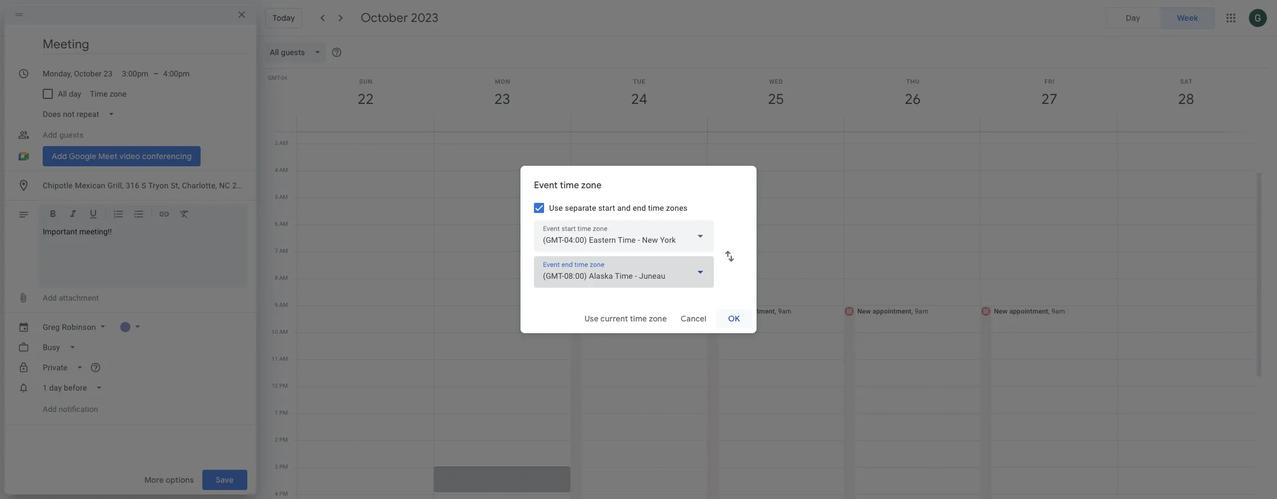 Task type: describe. For each thing, give the bounding box(es) containing it.
add for add attachment
[[43, 293, 57, 302]]

Week radio
[[1160, 7, 1215, 29]]

formatting options toolbar
[[38, 205, 247, 228]]

3 for 3 pm
[[275, 464, 278, 470]]

event time zone dialog
[[521, 166, 757, 333]]

underline image
[[88, 209, 99, 222]]

pm for 1 pm
[[279, 410, 288, 416]]

time zone button
[[86, 84, 131, 104]]

3 column header from the left
[[570, 69, 708, 132]]

Day radio
[[1106, 7, 1161, 29]]

Description text field
[[43, 227, 243, 283]]

10
[[272, 329, 278, 335]]

october 2023
[[361, 10, 438, 26]]

4 for 4 pm
[[275, 491, 278, 497]]

3 for 3 am
[[275, 140, 278, 146]]

and
[[617, 204, 631, 213]]

add for add notification
[[43, 405, 57, 414]]

3 new from the left
[[857, 308, 871, 315]]

event time zone
[[534, 180, 602, 191]]

1 new appointment , 9am from the left
[[584, 308, 655, 315]]

4 new appointment , 9am from the left
[[994, 308, 1065, 315]]

all day
[[58, 89, 81, 98]]

zone inside button
[[649, 314, 667, 324]]

ok
[[728, 314, 740, 324]]

ok button
[[716, 305, 752, 332]]

cancel button
[[676, 305, 712, 332]]

3 appointment from the left
[[873, 308, 912, 315]]

2
[[275, 437, 278, 443]]

bold image
[[47, 209, 58, 222]]

Add title text field
[[43, 36, 247, 53]]

1 pm
[[275, 410, 288, 416]]

1 vertical spatial time
[[648, 204, 664, 213]]

12
[[272, 383, 278, 389]]

italic image
[[67, 209, 79, 222]]

11
[[272, 356, 278, 362]]

am for 8 am
[[279, 275, 288, 281]]

meeting!!
[[79, 227, 112, 236]]

use for use separate start and end time zones
[[549, 204, 563, 213]]

notification
[[59, 405, 98, 414]]

am for 4 am
[[279, 167, 288, 173]]

separate
[[565, 204, 596, 213]]

am for 5 am
[[279, 194, 288, 200]]

10 am
[[272, 329, 288, 335]]

–
[[153, 69, 159, 78]]

today button
[[265, 8, 302, 28]]

4 for 4 am
[[275, 167, 278, 173]]

04
[[281, 75, 287, 81]]

time inside button
[[630, 314, 647, 324]]

zone inside button
[[110, 89, 127, 98]]

7
[[275, 248, 278, 254]]

pm for 4 pm
[[279, 491, 288, 497]]

event
[[534, 180, 558, 191]]

1 cell from the left
[[297, 62, 434, 499]]

4 9am from the left
[[1052, 308, 1065, 315]]

8 am
[[275, 275, 288, 281]]

october
[[361, 10, 408, 26]]

end
[[633, 204, 646, 213]]

add attachment
[[43, 293, 99, 302]]

6 column header from the left
[[981, 69, 1118, 132]]

2 cell from the left
[[434, 62, 571, 499]]

pm for 2 pm
[[279, 437, 288, 443]]

9 am
[[275, 302, 288, 308]]

6 am
[[275, 221, 288, 227]]

cancel
[[681, 314, 707, 324]]

3 am
[[275, 140, 288, 146]]

gmt-04
[[268, 75, 287, 81]]

5 am
[[275, 194, 288, 200]]

0 vertical spatial time
[[560, 180, 579, 191]]

use separate start and end time zones
[[549, 204, 688, 213]]

use current time zone button
[[580, 305, 671, 332]]

2 new appointment , 9am from the left
[[721, 308, 792, 315]]

grid containing new appointment
[[261, 37, 1264, 499]]

attachment
[[59, 293, 99, 302]]

9
[[275, 302, 278, 308]]

am for 3 am
[[279, 140, 288, 146]]

5 column header from the left
[[844, 69, 981, 132]]

all
[[58, 89, 67, 98]]

3 cell from the left
[[570, 62, 708, 499]]

11 am
[[272, 356, 288, 362]]

pm for 3 pm
[[279, 464, 288, 470]]

1 9am from the left
[[641, 308, 655, 315]]

day
[[1126, 13, 1141, 23]]

gmt-
[[268, 75, 281, 81]]

8
[[275, 275, 278, 281]]

6 cell from the left
[[980, 62, 1118, 499]]

bulleted list image
[[133, 209, 144, 222]]



Task type: locate. For each thing, give the bounding box(es) containing it.
zone up separate
[[581, 180, 602, 191]]

add notification button
[[38, 399, 103, 419]]

zones
[[666, 204, 688, 213]]

2 column header from the left
[[434, 69, 571, 132]]

column header
[[297, 69, 434, 132], [434, 69, 571, 132], [570, 69, 708, 132], [707, 69, 844, 132], [844, 69, 981, 132], [981, 69, 1118, 132], [1117, 69, 1255, 132]]

2 pm from the top
[[279, 410, 288, 416]]

insert link image
[[159, 209, 170, 222]]

3 pm
[[275, 464, 288, 470]]

add left notification
[[43, 405, 57, 414]]

start
[[598, 204, 615, 213]]

2 4 from the top
[[275, 491, 278, 497]]

am right 6 at the left top
[[279, 221, 288, 227]]

7 am from the top
[[279, 302, 288, 308]]

use left current
[[584, 314, 598, 324]]

time right end
[[648, 204, 664, 213]]

4 column header from the left
[[707, 69, 844, 132]]

0 horizontal spatial zone
[[110, 89, 127, 98]]

am right 11 on the left of the page
[[279, 356, 288, 362]]

1 column header from the left
[[297, 69, 434, 132]]

pm right 2
[[279, 437, 288, 443]]

pm right 1
[[279, 410, 288, 416]]

0 horizontal spatial use
[[549, 204, 563, 213]]

0 vertical spatial use
[[549, 204, 563, 213]]

4 am from the top
[[279, 221, 288, 227]]

current
[[600, 314, 628, 324]]

2 appointment from the left
[[736, 308, 775, 315]]

am for 11 am
[[279, 356, 288, 362]]

time
[[560, 180, 579, 191], [648, 204, 664, 213], [630, 314, 647, 324]]

3 down 2
[[275, 464, 278, 470]]

time
[[90, 89, 108, 98]]

add notification
[[43, 405, 98, 414]]

time zone
[[90, 89, 127, 98]]

add inside add attachment button
[[43, 293, 57, 302]]

option group containing day
[[1106, 7, 1215, 29]]

6 am from the top
[[279, 275, 288, 281]]

use for use current time zone
[[584, 314, 598, 324]]

2 3 from the top
[[275, 464, 278, 470]]

2 , from the left
[[775, 308, 776, 315]]

2 am from the top
[[279, 167, 288, 173]]

use
[[549, 204, 563, 213], [584, 314, 598, 324]]

zone left cancel
[[649, 314, 667, 324]]

time right current
[[630, 314, 647, 324]]

5 pm from the top
[[279, 491, 288, 497]]

2 add from the top
[[43, 405, 57, 414]]

today
[[273, 13, 295, 23]]

2 horizontal spatial zone
[[649, 314, 667, 324]]

1 appointment from the left
[[599, 308, 638, 315]]

add inside add notification button
[[43, 405, 57, 414]]

4 pm
[[275, 491, 288, 497]]

new appointment , 9am
[[584, 308, 655, 315], [721, 308, 792, 315], [857, 308, 928, 315], [994, 308, 1065, 315]]

am right 7
[[279, 248, 288, 254]]

cell
[[297, 62, 434, 499], [434, 62, 571, 499], [570, 62, 708, 499], [707, 62, 844, 499], [843, 62, 981, 499], [980, 62, 1118, 499], [1118, 62, 1255, 499]]

1
[[275, 410, 278, 416]]

1 4 from the top
[[275, 167, 278, 173]]

1 add from the top
[[43, 293, 57, 302]]

am
[[279, 140, 288, 146], [279, 167, 288, 173], [279, 194, 288, 200], [279, 221, 288, 227], [279, 248, 288, 254], [279, 275, 288, 281], [279, 302, 288, 308], [279, 329, 288, 335], [279, 356, 288, 362]]

swap time zones image
[[723, 250, 736, 263]]

3 9am from the left
[[915, 308, 928, 315]]

important meeting!!
[[43, 227, 112, 236]]

1 vertical spatial 4
[[275, 491, 278, 497]]

2 9am from the left
[[778, 308, 792, 315]]

am for 9 am
[[279, 302, 288, 308]]

,
[[638, 308, 640, 315], [775, 308, 776, 315], [912, 308, 913, 315], [1048, 308, 1050, 315]]

day
[[69, 89, 81, 98]]

4 up 5 at top
[[275, 167, 278, 173]]

6
[[275, 221, 278, 227]]

1 new from the left
[[584, 308, 597, 315]]

important
[[43, 227, 77, 236]]

4 pm from the top
[[279, 464, 288, 470]]

0 vertical spatial 4
[[275, 167, 278, 173]]

pm down 3 pm at the left of page
[[279, 491, 288, 497]]

2 horizontal spatial time
[[648, 204, 664, 213]]

5 am from the top
[[279, 248, 288, 254]]

2 vertical spatial zone
[[649, 314, 667, 324]]

am right 5 at top
[[279, 194, 288, 200]]

time right event
[[560, 180, 579, 191]]

1 horizontal spatial time
[[630, 314, 647, 324]]

am up 4 am
[[279, 140, 288, 146]]

add attachment button
[[38, 288, 103, 308]]

3 pm from the top
[[279, 437, 288, 443]]

3 am from the top
[[279, 194, 288, 200]]

am for 6 am
[[279, 221, 288, 227]]

0 vertical spatial 3
[[275, 140, 278, 146]]

1 , from the left
[[638, 308, 640, 315]]

add left attachment
[[43, 293, 57, 302]]

am for 7 am
[[279, 248, 288, 254]]

4 cell from the left
[[707, 62, 844, 499]]

pm right 12
[[279, 383, 288, 389]]

2023
[[411, 10, 438, 26]]

add
[[43, 293, 57, 302], [43, 405, 57, 414]]

1 vertical spatial use
[[584, 314, 598, 324]]

option group
[[1106, 7, 1215, 29]]

week
[[1177, 13, 1198, 23]]

4 am
[[275, 167, 288, 173]]

use left separate
[[549, 204, 563, 213]]

4 appointment from the left
[[1009, 308, 1048, 315]]

5
[[275, 194, 278, 200]]

0 vertical spatial add
[[43, 293, 57, 302]]

0 vertical spatial zone
[[110, 89, 127, 98]]

1 3 from the top
[[275, 140, 278, 146]]

4 , from the left
[[1048, 308, 1050, 315]]

pm
[[279, 383, 288, 389], [279, 410, 288, 416], [279, 437, 288, 443], [279, 464, 288, 470], [279, 491, 288, 497]]

1 vertical spatial 3
[[275, 464, 278, 470]]

8 am from the top
[[279, 329, 288, 335]]

1 vertical spatial zone
[[581, 180, 602, 191]]

9am
[[641, 308, 655, 315], [778, 308, 792, 315], [915, 308, 928, 315], [1052, 308, 1065, 315]]

am for 10 am
[[279, 329, 288, 335]]

zone
[[110, 89, 127, 98], [581, 180, 602, 191], [649, 314, 667, 324]]

remove formatting image
[[179, 209, 190, 222]]

3 , from the left
[[912, 308, 913, 315]]

7 am
[[275, 248, 288, 254]]

1 pm from the top
[[279, 383, 288, 389]]

5 cell from the left
[[843, 62, 981, 499]]

7 cell from the left
[[1118, 62, 1255, 499]]

zone right time
[[110, 89, 127, 98]]

new
[[584, 308, 597, 315], [721, 308, 734, 315], [857, 308, 871, 315], [994, 308, 1008, 315]]

numbered list image
[[113, 209, 124, 222]]

use inside use current time zone button
[[584, 314, 598, 324]]

grid
[[261, 37, 1264, 499]]

am right 10
[[279, 329, 288, 335]]

2 vertical spatial time
[[630, 314, 647, 324]]

to element
[[153, 69, 159, 78]]

0 horizontal spatial time
[[560, 180, 579, 191]]

row containing new appointment
[[292, 62, 1255, 499]]

row
[[292, 62, 1255, 499]]

pm up 4 pm
[[279, 464, 288, 470]]

2 pm
[[275, 437, 288, 443]]

appointment
[[599, 308, 638, 315], [736, 308, 775, 315], [873, 308, 912, 315], [1009, 308, 1048, 315]]

2 new from the left
[[721, 308, 734, 315]]

am down 3 am
[[279, 167, 288, 173]]

3 new appointment , 9am from the left
[[857, 308, 928, 315]]

1 am from the top
[[279, 140, 288, 146]]

pm for 12 pm
[[279, 383, 288, 389]]

am right 9
[[279, 302, 288, 308]]

3 up 4 am
[[275, 140, 278, 146]]

4 down 3 pm at the left of page
[[275, 491, 278, 497]]

4 new from the left
[[994, 308, 1008, 315]]

am right 8
[[279, 275, 288, 281]]

None field
[[534, 220, 714, 252], [534, 256, 714, 288], [534, 220, 714, 252], [534, 256, 714, 288]]

3
[[275, 140, 278, 146], [275, 464, 278, 470]]

1 horizontal spatial zone
[[581, 180, 602, 191]]

7 column header from the left
[[1117, 69, 1255, 132]]

4
[[275, 167, 278, 173], [275, 491, 278, 497]]

9 am from the top
[[279, 356, 288, 362]]

use current time zone
[[584, 314, 667, 324]]

1 horizontal spatial use
[[584, 314, 598, 324]]

12 pm
[[272, 383, 288, 389]]

1 vertical spatial add
[[43, 405, 57, 414]]



Task type: vqa. For each thing, say whether or not it's contained in the screenshot.
From Url at the left top
no



